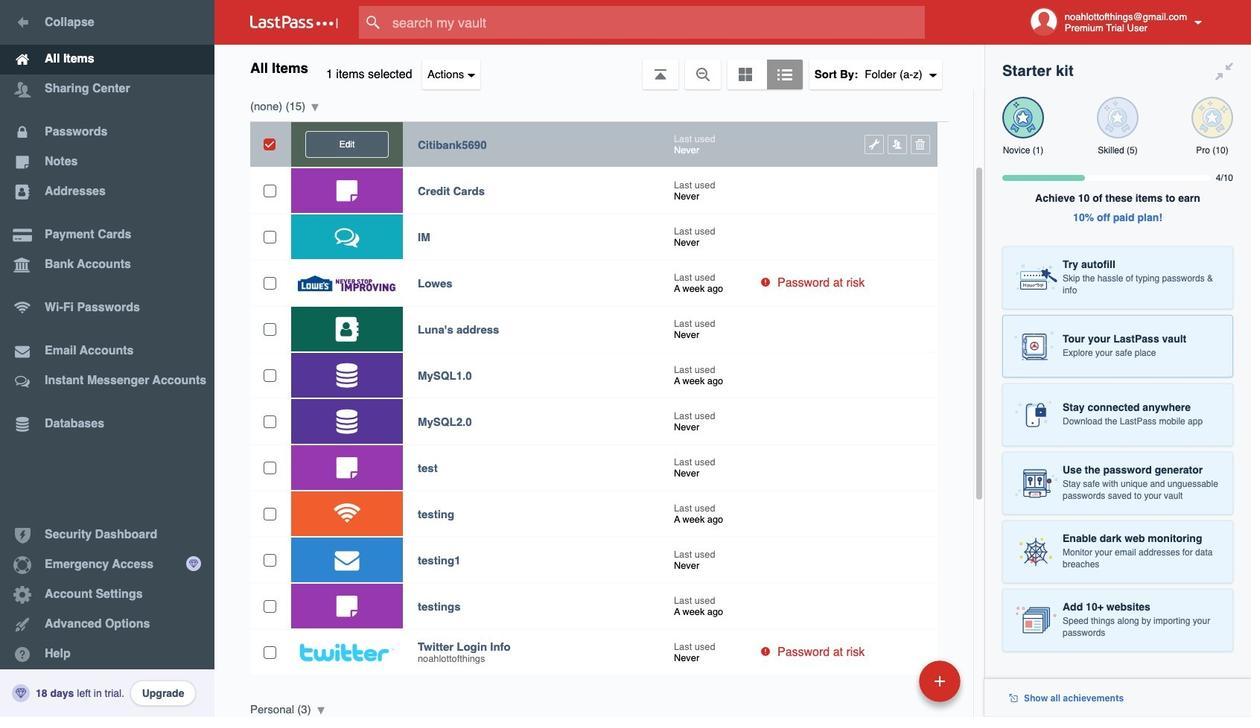 Task type: describe. For each thing, give the bounding box(es) containing it.
new item navigation
[[817, 656, 970, 717]]

new item element
[[817, 660, 966, 702]]



Task type: vqa. For each thing, say whether or not it's contained in the screenshot.
'New item' element
yes



Task type: locate. For each thing, give the bounding box(es) containing it.
main navigation navigation
[[0, 0, 214, 717]]

vault options navigation
[[214, 45, 985, 89]]

lastpass image
[[250, 16, 338, 29]]

Search search field
[[359, 6, 954, 39]]

search my vault text field
[[359, 6, 954, 39]]



